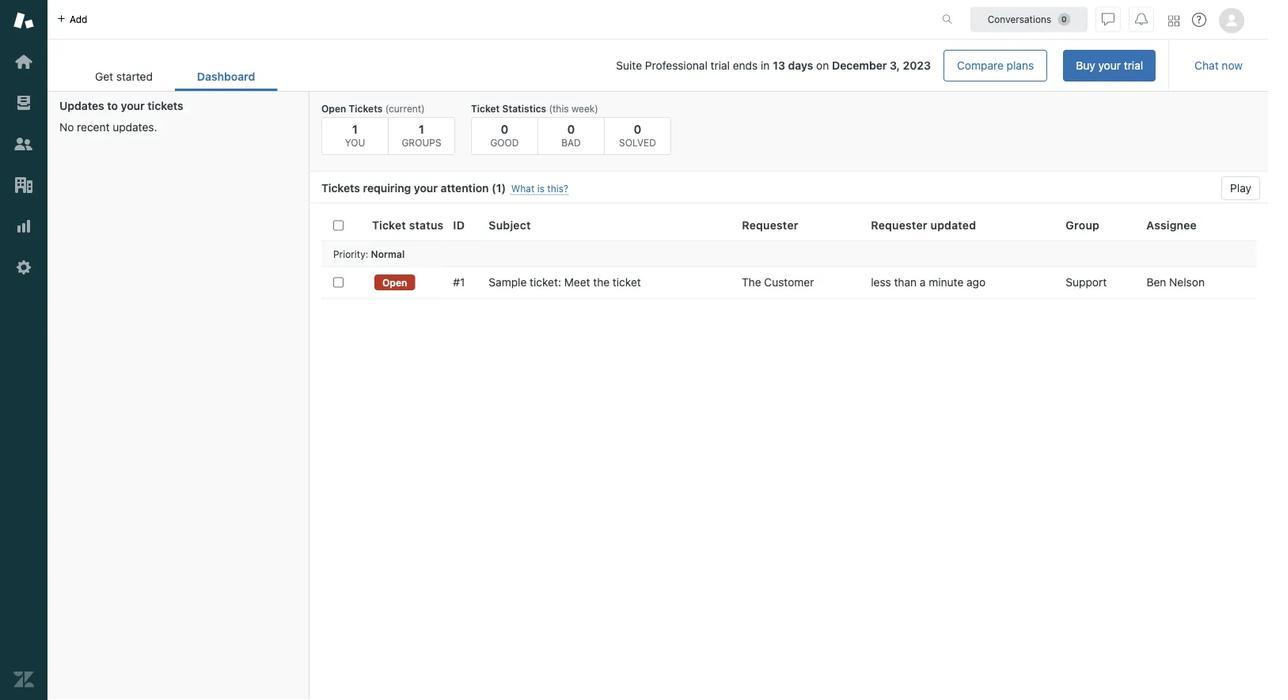 Task type: describe. For each thing, give the bounding box(es) containing it.
tickets requiring your attention ( 1 ) what is this?
[[321, 182, 569, 195]]

subject
[[489, 219, 531, 232]]

0 good
[[490, 122, 519, 148]]

trial for your
[[1124, 59, 1143, 72]]

open for open tickets (current)
[[321, 103, 346, 114]]

2 horizontal spatial 1
[[496, 182, 501, 195]]

status
[[409, 219, 444, 232]]

1 for 1 groups
[[419, 122, 424, 136]]

group
[[1066, 219, 1100, 232]]

notifications image
[[1135, 13, 1148, 26]]

customer
[[764, 276, 814, 289]]

suite professional trial ends in 13 days on december 3, 2023
[[616, 59, 931, 72]]

to
[[107, 99, 118, 112]]

ticket statistics (this week)
[[471, 103, 598, 114]]

open tickets (current)
[[321, 103, 425, 114]]

zendesk image
[[13, 670, 34, 690]]

than
[[894, 276, 917, 289]]

good
[[490, 137, 519, 148]]

get help image
[[1192, 13, 1206, 27]]

support
[[1066, 276, 1107, 289]]

normal
[[371, 248, 405, 259]]

section containing compare plans
[[290, 50, 1156, 82]]

conversations
[[988, 14, 1052, 25]]

sample ticket: meet the ticket link
[[489, 275, 641, 290]]

:
[[365, 248, 368, 259]]

organizations image
[[13, 175, 34, 196]]

less
[[871, 276, 891, 289]]

add button
[[47, 0, 97, 39]]

requester for requester
[[742, 219, 799, 232]]

compare
[[957, 59, 1004, 72]]

tickets
[[147, 99, 183, 112]]

#1
[[453, 276, 465, 289]]

updated
[[931, 219, 976, 232]]

1 vertical spatial tickets
[[321, 182, 360, 195]]

ends
[[733, 59, 758, 72]]

updates to your tickets
[[59, 99, 183, 112]]

ticket status
[[372, 219, 444, 232]]

the customer
[[742, 276, 814, 289]]

bad
[[561, 137, 581, 148]]

assignee
[[1147, 219, 1197, 232]]

0 bad
[[561, 122, 581, 148]]

0 for 0 bad
[[567, 122, 575, 136]]

zendesk support image
[[13, 10, 34, 31]]

zendesk products image
[[1168, 15, 1180, 27]]

on
[[816, 59, 829, 72]]

main element
[[0, 0, 47, 701]]

no recent updates.
[[59, 121, 157, 134]]

minute
[[929, 276, 964, 289]]

sample ticket: meet the ticket
[[489, 276, 641, 289]]

a
[[920, 276, 926, 289]]

conversations button
[[971, 7, 1088, 32]]

groups
[[402, 137, 441, 148]]

your for tickets requiring your attention ( 1 ) what is this?
[[414, 182, 438, 195]]

trial for professional
[[711, 59, 730, 72]]

play button
[[1222, 177, 1260, 200]]

open for open
[[382, 277, 407, 288]]

solved
[[619, 137, 656, 148]]

recent
[[77, 121, 110, 134]]

suite
[[616, 59, 642, 72]]

in
[[761, 59, 770, 72]]

you
[[345, 137, 365, 148]]

priority : normal
[[333, 248, 405, 259]]

ben
[[1147, 276, 1166, 289]]

1 groups
[[402, 122, 441, 148]]

0 for 0 solved
[[634, 122, 642, 136]]

days
[[788, 59, 813, 72]]



Task type: locate. For each thing, give the bounding box(es) containing it.
button displays agent's chat status as invisible. image
[[1102, 13, 1115, 26]]

grid containing ticket status
[[310, 210, 1268, 701]]

ticket up '0 good'
[[471, 103, 500, 114]]

less than a minute ago
[[871, 276, 986, 289]]

nelson
[[1169, 276, 1205, 289]]

tickets up select all tickets checkbox
[[321, 182, 360, 195]]

tab list
[[73, 62, 277, 91]]

2 horizontal spatial your
[[1098, 59, 1121, 72]]

0 vertical spatial your
[[1098, 59, 1121, 72]]

what
[[511, 183, 535, 194]]

the
[[593, 276, 610, 289]]

1 requester from the left
[[742, 219, 799, 232]]

tickets
[[349, 103, 383, 114], [321, 182, 360, 195]]

(current)
[[385, 103, 425, 114]]

dashboard
[[197, 70, 255, 83]]

(this
[[549, 103, 569, 114]]

add
[[70, 14, 87, 25]]

get
[[95, 70, 113, 83]]

ticket:
[[530, 276, 561, 289]]

compare plans
[[957, 59, 1034, 72]]

attention
[[441, 182, 489, 195]]

3,
[[890, 59, 900, 72]]

1 horizontal spatial requester
[[871, 219, 928, 232]]

1 horizontal spatial open
[[382, 277, 407, 288]]

grid
[[310, 210, 1268, 701]]

the
[[742, 276, 761, 289]]

2 requester from the left
[[871, 219, 928, 232]]

your right buy
[[1098, 59, 1121, 72]]

13
[[773, 59, 785, 72]]

updates.
[[113, 121, 157, 134]]

0 up good
[[501, 122, 509, 136]]

buy your trial button
[[1063, 50, 1156, 82]]

0
[[501, 122, 509, 136], [567, 122, 575, 136], [634, 122, 642, 136]]

customers image
[[13, 134, 34, 154]]

play
[[1230, 182, 1252, 195]]

compare plans button
[[944, 50, 1047, 82]]

0 horizontal spatial 0
[[501, 122, 509, 136]]

1 0 from the left
[[501, 122, 509, 136]]

1 up the groups
[[419, 122, 424, 136]]

get started image
[[13, 51, 34, 72]]

views image
[[13, 93, 34, 113]]

1 vertical spatial ticket
[[372, 219, 406, 232]]

get started tab
[[73, 62, 175, 91]]

0 vertical spatial ticket
[[471, 103, 500, 114]]

ticket
[[613, 276, 641, 289]]

ticket for ticket status
[[372, 219, 406, 232]]

0 up bad on the top
[[567, 122, 575, 136]]

get started
[[95, 70, 153, 83]]

is
[[537, 183, 545, 194]]

0 horizontal spatial 1
[[352, 122, 358, 136]]

tab list containing get started
[[73, 62, 277, 91]]

id
[[453, 219, 465, 232]]

2 vertical spatial your
[[414, 182, 438, 195]]

ago
[[967, 276, 986, 289]]

statistics
[[502, 103, 546, 114]]

reporting image
[[13, 216, 34, 237]]

open down normal
[[382, 277, 407, 288]]

now
[[1222, 59, 1243, 72]]

2 0 from the left
[[567, 122, 575, 136]]

Select All Tickets checkbox
[[333, 220, 344, 231]]

priority
[[333, 248, 365, 259]]

0 vertical spatial tickets
[[349, 103, 383, 114]]

None checkbox
[[333, 277, 344, 288]]

ticket up normal
[[372, 219, 406, 232]]

1 horizontal spatial ticket
[[471, 103, 500, 114]]

0 vertical spatial open
[[321, 103, 346, 114]]

2023
[[903, 59, 931, 72]]

buy your trial
[[1076, 59, 1143, 72]]

1 up the you
[[352, 122, 358, 136]]

chat
[[1195, 59, 1219, 72]]

your up status
[[414, 182, 438, 195]]

1 you
[[345, 122, 365, 148]]

chat now
[[1195, 59, 1243, 72]]

requester updated
[[871, 219, 976, 232]]

1 for 1 you
[[352, 122, 358, 136]]

requester for requester updated
[[871, 219, 928, 232]]

0 horizontal spatial your
[[121, 99, 145, 112]]

ben nelson
[[1147, 276, 1205, 289]]

no
[[59, 121, 74, 134]]

December 3, 2023 text field
[[832, 59, 931, 72]]

sample
[[489, 276, 527, 289]]

requester up "the customer"
[[742, 219, 799, 232]]

0 for 0 good
[[501, 122, 509, 136]]

open
[[321, 103, 346, 114], [382, 277, 407, 288]]

trial down notifications icon
[[1124, 59, 1143, 72]]

your
[[1098, 59, 1121, 72], [121, 99, 145, 112], [414, 182, 438, 195]]

this?
[[547, 183, 569, 194]]

open up 1 you
[[321, 103, 346, 114]]

0 solved
[[619, 122, 656, 148]]

0 up solved
[[634, 122, 642, 136]]

plans
[[1007, 59, 1034, 72]]

1 vertical spatial your
[[121, 99, 145, 112]]

meet
[[564, 276, 590, 289]]

(
[[492, 182, 496, 195]]

0 horizontal spatial trial
[[711, 59, 730, 72]]

your inside button
[[1098, 59, 1121, 72]]

1 trial from the left
[[1124, 59, 1143, 72]]

section
[[290, 50, 1156, 82]]

0 inside 0 bad
[[567, 122, 575, 136]]

buy
[[1076, 59, 1095, 72]]

1
[[352, 122, 358, 136], [419, 122, 424, 136], [496, 182, 501, 195]]

0 horizontal spatial ticket
[[372, 219, 406, 232]]

ticket for ticket statistics (this week)
[[471, 103, 500, 114]]

professional
[[645, 59, 708, 72]]

0 inside 0 solved
[[634, 122, 642, 136]]

requester left updated
[[871, 219, 928, 232]]

open inside grid
[[382, 277, 407, 288]]

3 0 from the left
[[634, 122, 642, 136]]

2 trial from the left
[[711, 59, 730, 72]]

)
[[501, 182, 506, 195]]

chat now button
[[1182, 50, 1256, 82]]

december
[[832, 59, 887, 72]]

1 horizontal spatial 1
[[419, 122, 424, 136]]

week)
[[572, 103, 598, 114]]

started
[[116, 70, 153, 83]]

admin image
[[13, 257, 34, 278]]

trial inside buy your trial button
[[1124, 59, 1143, 72]]

0 inside '0 good'
[[501, 122, 509, 136]]

your for updates to your tickets
[[121, 99, 145, 112]]

1 inside 1 you
[[352, 122, 358, 136]]

updates
[[59, 99, 104, 112]]

requiring
[[363, 182, 411, 195]]

1 horizontal spatial trial
[[1124, 59, 1143, 72]]

1 horizontal spatial 0
[[567, 122, 575, 136]]

tickets up 1 you
[[349, 103, 383, 114]]

0 horizontal spatial requester
[[742, 219, 799, 232]]

1 inside 1 groups
[[419, 122, 424, 136]]

0 horizontal spatial open
[[321, 103, 346, 114]]

1 horizontal spatial your
[[414, 182, 438, 195]]

your right to
[[121, 99, 145, 112]]

trial
[[1124, 59, 1143, 72], [711, 59, 730, 72]]

trial left the ends
[[711, 59, 730, 72]]

1 vertical spatial open
[[382, 277, 407, 288]]

2 horizontal spatial 0
[[634, 122, 642, 136]]

1 left "what"
[[496, 182, 501, 195]]

ticket
[[471, 103, 500, 114], [372, 219, 406, 232]]

requester
[[742, 219, 799, 232], [871, 219, 928, 232]]



Task type: vqa. For each thing, say whether or not it's contained in the screenshot.
Next
no



